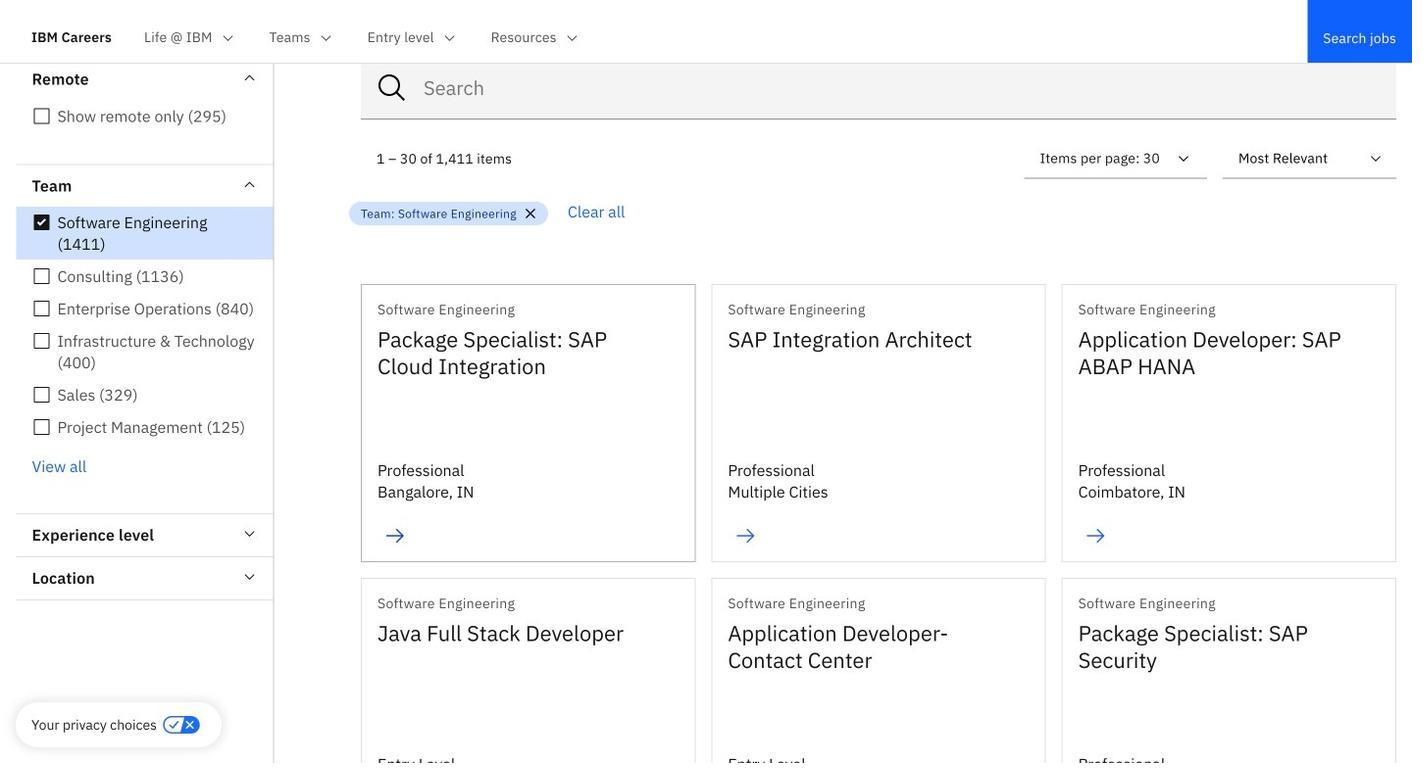 Task type: vqa. For each thing, say whether or not it's contained in the screenshot.
Let's talk element
no



Task type: describe. For each thing, give the bounding box(es) containing it.
your privacy choices element
[[31, 715, 157, 737]]



